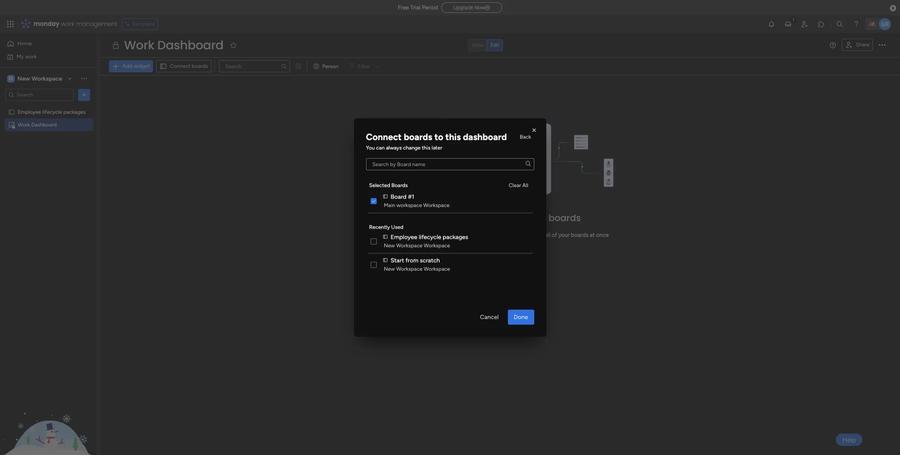 Task type: vqa. For each thing, say whether or not it's contained in the screenshot.
EMPLOYEE PHONE NUMBER associated with Working on it
no



Task type: describe. For each thing, give the bounding box(es) containing it.
select product image
[[7, 20, 14, 28]]

2 horizontal spatial from
[[531, 232, 543, 239]]

work inside banner
[[124, 37, 154, 54]]

management
[[76, 20, 117, 28]]

other
[[457, 232, 471, 239]]

connect for connect boards to this dashboard
[[366, 132, 402, 143]]

add to favorites image
[[230, 41, 237, 49]]

close image
[[530, 127, 538, 134]]

clear
[[509, 182, 521, 189]]

get
[[500, 232, 509, 239]]

upgrade now
[[453, 5, 485, 11]]

person button
[[310, 60, 343, 72]]

boards inside the connect boards popup button
[[192, 63, 208, 69]]

home button
[[5, 38, 81, 50]]

widget
[[134, 63, 150, 69]]

free trial period
[[398, 4, 438, 11]]

start
[[390, 257, 404, 264]]

later
[[432, 145, 442, 151]]

board
[[390, 193, 406, 200]]

you can always change this later
[[366, 145, 442, 151]]

upgrade
[[453, 5, 473, 11]]

dapulse close image
[[890, 5, 896, 12]]

upgrade now link
[[441, 2, 502, 13]]

1 image
[[790, 15, 797, 24]]

workspace up 'visualize'
[[423, 202, 449, 209]]

Filter dashboard by text search field
[[219, 60, 290, 72]]

work dashboard inside list box
[[18, 122, 57, 128]]

recently used heading
[[369, 224, 403, 232]]

private dashboard image
[[8, 121, 15, 128]]

new for start from scratch
[[384, 266, 395, 273]]

your
[[558, 232, 570, 239]]

invite members image
[[801, 20, 808, 28]]

main workspace workspace
[[384, 202, 449, 209]]

used
[[391, 224, 403, 231]]

dashboard inside banner
[[157, 37, 224, 54]]

boards left at
[[571, 232, 588, 239]]

search image for filter dashboard by text search box
[[281, 63, 287, 69]]

workspace down scratch
[[424, 266, 450, 273]]

at
[[590, 232, 595, 239]]

add
[[123, 63, 132, 69]]

you
[[366, 145, 375, 151]]

workspace down the charts,
[[396, 243, 422, 249]]

and
[[446, 232, 456, 239]]

timelines,
[[421, 232, 445, 239]]

plans
[[142, 21, 155, 27]]

greg robinson image
[[879, 18, 891, 30]]

new workspace
[[17, 75, 62, 82]]

clear all
[[509, 182, 528, 189]]

0 vertical spatial employee lifecycle packages
[[18, 109, 86, 115]]

clear all button
[[506, 180, 531, 192]]

list box containing employee lifecycle packages
[[0, 104, 96, 233]]

work dashboard inside banner
[[124, 37, 224, 54]]

inbox image
[[784, 20, 792, 28]]

trial
[[410, 4, 420, 11]]

charts,
[[402, 232, 419, 239]]

workspace image
[[7, 74, 15, 83]]

n
[[9, 75, 13, 82]]

apps image
[[817, 20, 825, 28]]

selected boards
[[369, 182, 408, 189]]

connect boards to this dashboard heading
[[366, 130, 508, 144]]

dashboard
[[463, 132, 507, 143]]

add widget button
[[109, 60, 153, 72]]

help button
[[836, 434, 862, 446]]

1 vertical spatial work
[[18, 122, 30, 128]]

use
[[391, 232, 401, 239]]

workspace selection element
[[7, 74, 63, 83]]

see
[[132, 21, 141, 27]]

share button
[[842, 39, 873, 51]]

new for employee lifecycle packages
[[384, 243, 395, 249]]

1 vertical spatial packages
[[443, 234, 468, 241]]

cancel
[[480, 314, 499, 321]]

search everything image
[[836, 20, 843, 28]]

always
[[386, 145, 402, 151]]

1 vertical spatial this
[[422, 145, 430, 151]]

main
[[384, 202, 395, 209]]

see plans
[[132, 21, 155, 27]]

#1
[[408, 193, 414, 200]]

filter
[[358, 63, 370, 70]]

board #1
[[390, 193, 414, 200]]

add widget
[[123, 63, 150, 69]]

help
[[842, 436, 856, 444]]

search image for search by board name search field
[[525, 162, 531, 167]]

once
[[596, 232, 609, 239]]

Work Dashboard field
[[122, 37, 225, 54]]

work for monday
[[61, 20, 74, 28]]



Task type: locate. For each thing, give the bounding box(es) containing it.
boards up the your
[[549, 212, 581, 224]]

private dashboard image
[[111, 41, 120, 50]]

connect for connect boards
[[170, 63, 190, 69]]

new
[[17, 75, 30, 82], [384, 243, 395, 249], [384, 266, 395, 273]]

1 vertical spatial employee lifecycle packages
[[390, 234, 468, 241]]

new inside workspace selection element
[[17, 75, 30, 82]]

0 horizontal spatial lifecycle
[[42, 109, 62, 115]]

help image
[[853, 20, 860, 28]]

connect boards to this dashboard
[[366, 132, 507, 143]]

1 horizontal spatial from
[[485, 212, 507, 224]]

work down see plans button
[[124, 37, 154, 54]]

lifecycle down search in workspace field
[[42, 109, 62, 115]]

1 vertical spatial new workspace workspace
[[384, 266, 450, 273]]

scratch
[[420, 257, 440, 264]]

workspace down start from scratch
[[396, 266, 422, 273]]

work right private dashboard icon
[[18, 122, 30, 128]]

cancel button
[[474, 310, 505, 325]]

work right the my
[[25, 53, 37, 60]]

use charts, timelines, and other widgets to get insights from all of your boards at once
[[391, 232, 609, 239]]

connect boards
[[170, 63, 208, 69]]

None search field
[[219, 60, 290, 72]]

boards down work dashboard field
[[192, 63, 208, 69]]

now
[[474, 5, 485, 11]]

search image
[[281, 63, 287, 69], [525, 162, 531, 167]]

new down start
[[384, 266, 395, 273]]

list box
[[0, 104, 96, 233], [366, 173, 534, 277]]

0 vertical spatial new workspace workspace
[[384, 243, 450, 249]]

1 vertical spatial to
[[494, 232, 499, 239]]

to up later in the left top of the page
[[434, 132, 443, 143]]

2 vertical spatial new
[[384, 266, 395, 273]]

1 vertical spatial from
[[531, 232, 543, 239]]

this inside heading
[[445, 132, 461, 143]]

my work
[[17, 53, 37, 60]]

0 vertical spatial employee
[[18, 109, 41, 115]]

workspace
[[396, 202, 422, 209]]

0 vertical spatial dashboard
[[157, 37, 224, 54]]

can
[[376, 145, 385, 151]]

notifications image
[[768, 20, 775, 28]]

Search in workspace field
[[16, 90, 63, 99]]

person
[[322, 63, 338, 70]]

new down use
[[384, 243, 395, 249]]

to inside visualize data from multiple boards element
[[494, 232, 499, 239]]

workspace down timelines,
[[424, 243, 450, 249]]

employee down 'used'
[[390, 234, 417, 241]]

1 vertical spatial lifecycle
[[419, 234, 441, 241]]

0 horizontal spatial work dashboard
[[18, 122, 57, 128]]

back button
[[517, 131, 534, 143]]

back
[[520, 134, 531, 140]]

0 horizontal spatial this
[[422, 145, 430, 151]]

lifecycle
[[42, 109, 62, 115], [419, 234, 441, 241]]

option
[[0, 105, 96, 107]]

employee lifecycle packages
[[18, 109, 86, 115], [390, 234, 468, 241]]

dashboard up connect boards on the top left of page
[[157, 37, 224, 54]]

this up search by board name search field
[[445, 132, 461, 143]]

recently
[[369, 224, 390, 231]]

None search field
[[366, 158, 534, 170]]

start from scratch
[[390, 257, 440, 264]]

new workspace workspace down the charts,
[[384, 243, 450, 249]]

lifecycle left "and"
[[419, 234, 441, 241]]

selected boards heading
[[369, 182, 408, 190]]

done button
[[508, 310, 534, 325]]

work inside button
[[25, 53, 37, 60]]

change
[[403, 145, 420, 151]]

lottie animation element
[[0, 379, 96, 455]]

1 vertical spatial employee
[[390, 234, 417, 241]]

0 vertical spatial new
[[17, 75, 30, 82]]

1 horizontal spatial search image
[[525, 162, 531, 167]]

my
[[17, 53, 24, 60]]

0 vertical spatial this
[[445, 132, 461, 143]]

work dashboard up the connect boards popup button
[[124, 37, 224, 54]]

new workspace workspace
[[384, 243, 450, 249], [384, 266, 450, 273]]

done
[[514, 314, 528, 321]]

search image inside 'work dashboard' banner
[[281, 63, 287, 69]]

boards
[[391, 182, 408, 189]]

1 horizontal spatial connect
[[366, 132, 402, 143]]

1 horizontal spatial dashboard
[[157, 37, 224, 54]]

work dashboard right private dashboard icon
[[18, 122, 57, 128]]

this left later in the left top of the page
[[422, 145, 430, 151]]

connect down work dashboard field
[[170, 63, 190, 69]]

0 horizontal spatial to
[[434, 132, 443, 143]]

see plans button
[[122, 18, 158, 30]]

1 horizontal spatial to
[[494, 232, 499, 239]]

list box containing board #1
[[366, 173, 534, 277]]

filter button
[[346, 60, 382, 72]]

0 horizontal spatial search image
[[281, 63, 287, 69]]

1 horizontal spatial work dashboard
[[124, 37, 224, 54]]

1 horizontal spatial employee
[[390, 234, 417, 241]]

new workspace workspace for from
[[384, 266, 450, 273]]

dashboard
[[157, 37, 224, 54], [31, 122, 57, 128]]

1 new workspace workspace from the top
[[384, 243, 450, 249]]

0 horizontal spatial packages
[[63, 109, 86, 115]]

0 vertical spatial work
[[61, 20, 74, 28]]

1 vertical spatial search image
[[525, 162, 531, 167]]

multiple
[[509, 212, 546, 224]]

1 vertical spatial dashboard
[[31, 122, 57, 128]]

connect boards button
[[156, 60, 211, 72]]

insights
[[510, 232, 530, 239]]

this
[[445, 132, 461, 143], [422, 145, 430, 151]]

monday
[[34, 20, 59, 28]]

1 horizontal spatial employee lifecycle packages
[[390, 234, 468, 241]]

boards inside "connect boards to this dashboard" heading
[[404, 132, 432, 143]]

1 horizontal spatial lifecycle
[[419, 234, 441, 241]]

new workspace workspace for lifecycle
[[384, 243, 450, 249]]

to left get
[[494, 232, 499, 239]]

workspace
[[32, 75, 62, 82], [423, 202, 449, 209], [396, 243, 422, 249], [424, 243, 450, 249], [396, 266, 422, 273], [424, 266, 450, 273]]

0 horizontal spatial connect
[[170, 63, 190, 69]]

from right start
[[405, 257, 418, 264]]

public board image
[[8, 108, 15, 116]]

1 horizontal spatial this
[[445, 132, 461, 143]]

1 vertical spatial new
[[384, 243, 395, 249]]

lottie animation image
[[0, 379, 96, 455]]

employee
[[18, 109, 41, 115], [390, 234, 417, 241]]

0 vertical spatial work dashboard
[[124, 37, 224, 54]]

share
[[856, 41, 869, 48]]

selected
[[369, 182, 390, 189]]

new workspace workspace down start from scratch
[[384, 266, 450, 273]]

work dashboard banner
[[100, 33, 900, 75]]

1 horizontal spatial work
[[124, 37, 154, 54]]

from
[[485, 212, 507, 224], [531, 232, 543, 239], [405, 257, 418, 264]]

employee lifecycle packages down search in workspace field
[[18, 109, 86, 115]]

1 vertical spatial work
[[25, 53, 37, 60]]

0 vertical spatial search image
[[281, 63, 287, 69]]

1 vertical spatial connect
[[366, 132, 402, 143]]

employee lifecycle packages down 'visualize'
[[390, 234, 468, 241]]

free
[[398, 4, 409, 11]]

from left all
[[531, 232, 543, 239]]

work dashboard
[[124, 37, 224, 54], [18, 122, 57, 128]]

from up use charts, timelines, and other widgets to get insights from all of your boards at once
[[485, 212, 507, 224]]

visualize
[[419, 212, 459, 224]]

1 horizontal spatial packages
[[443, 234, 468, 241]]

data
[[461, 212, 483, 224]]

0 vertical spatial to
[[434, 132, 443, 143]]

0 horizontal spatial employee lifecycle packages
[[18, 109, 86, 115]]

visualize data from multiple boards
[[419, 212, 581, 224]]

0 horizontal spatial work
[[18, 122, 30, 128]]

employee right public board icon
[[18, 109, 41, 115]]

home
[[17, 40, 32, 47]]

new right n
[[17, 75, 30, 82]]

my work button
[[5, 51, 81, 63]]

0 horizontal spatial work
[[25, 53, 37, 60]]

1 vertical spatial work dashboard
[[18, 122, 57, 128]]

connect inside the connect boards popup button
[[170, 63, 190, 69]]

all
[[545, 232, 550, 239]]

2 new workspace workspace from the top
[[384, 266, 450, 273]]

connect up 'can'
[[366, 132, 402, 143]]

0 vertical spatial connect
[[170, 63, 190, 69]]

widgets
[[472, 232, 492, 239]]

0 horizontal spatial list box
[[0, 104, 96, 233]]

2 vertical spatial from
[[405, 257, 418, 264]]

0 vertical spatial packages
[[63, 109, 86, 115]]

1 horizontal spatial work
[[61, 20, 74, 28]]

boards up the change
[[404, 132, 432, 143]]

0 horizontal spatial dashboard
[[31, 122, 57, 128]]

period
[[422, 4, 438, 11]]

packages
[[63, 109, 86, 115], [443, 234, 468, 241]]

dapulse rightstroke image
[[485, 5, 490, 11]]

arrow down image
[[372, 62, 382, 71]]

work right monday
[[61, 20, 74, 28]]

connect inside "connect boards to this dashboard" heading
[[366, 132, 402, 143]]

1 horizontal spatial list box
[[366, 173, 534, 277]]

dashboard inside list box
[[31, 122, 57, 128]]

0 horizontal spatial from
[[405, 257, 418, 264]]

work
[[124, 37, 154, 54], [18, 122, 30, 128]]

recently used
[[369, 224, 403, 231]]

all
[[522, 182, 528, 189]]

0 vertical spatial from
[[485, 212, 507, 224]]

workspace up search in workspace field
[[32, 75, 62, 82]]

monday work management
[[34, 20, 117, 28]]

work
[[61, 20, 74, 28], [25, 53, 37, 60]]

to
[[434, 132, 443, 143], [494, 232, 499, 239]]

boards
[[192, 63, 208, 69], [404, 132, 432, 143], [549, 212, 581, 224], [571, 232, 588, 239]]

0 horizontal spatial employee
[[18, 109, 41, 115]]

Search by Board name search field
[[366, 158, 534, 170]]

to inside heading
[[434, 132, 443, 143]]

connect
[[170, 63, 190, 69], [366, 132, 402, 143]]

dashboard down search in workspace field
[[31, 122, 57, 128]]

0 vertical spatial lifecycle
[[42, 109, 62, 115]]

work for my
[[25, 53, 37, 60]]

0 vertical spatial work
[[124, 37, 154, 54]]

visualize data from multiple boards element
[[100, 75, 900, 268]]

of
[[552, 232, 557, 239]]



